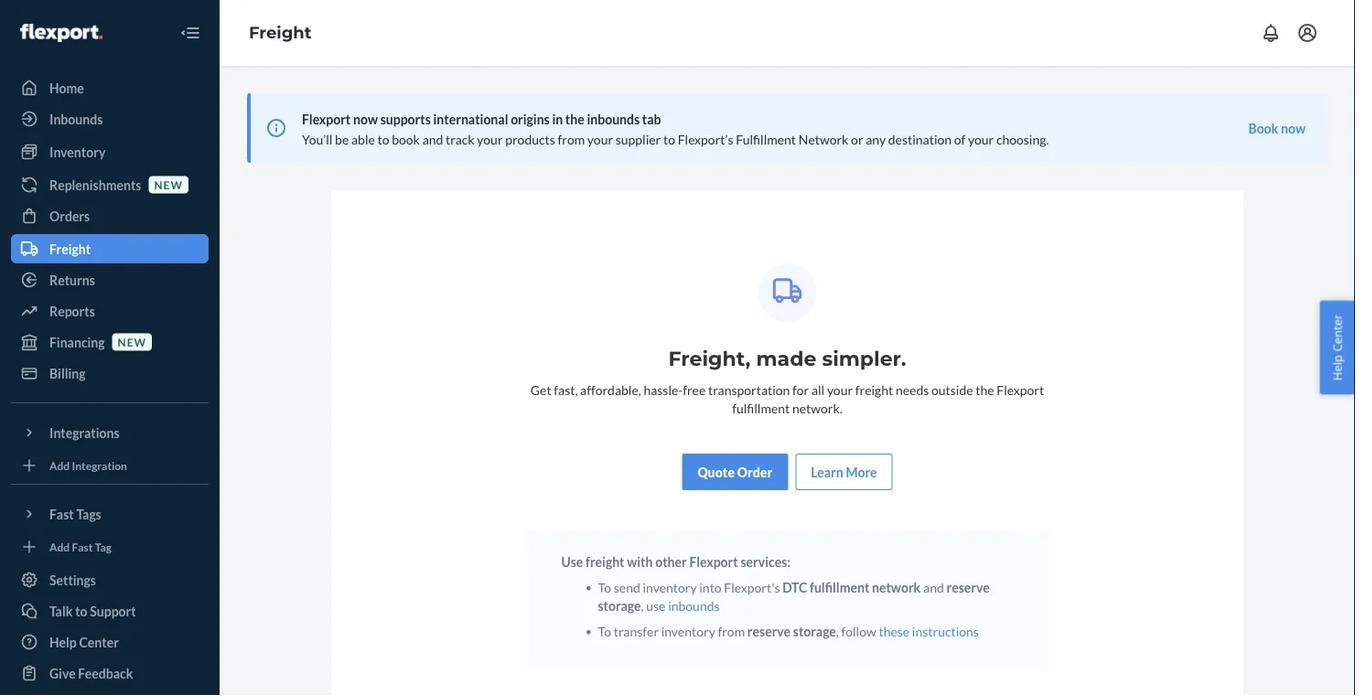 Task type: vqa. For each thing, say whether or not it's contained in the screenshot.
right inbounds
yes



Task type: describe. For each thing, give the bounding box(es) containing it.
for
[[793, 382, 809, 398]]

center inside the help center link
[[79, 635, 119, 650]]

products
[[505, 131, 555, 147]]

quote order
[[698, 464, 773, 480]]

quote order button
[[682, 454, 788, 491]]

1 horizontal spatial to
[[378, 131, 389, 147]]

2 vertical spatial flexport
[[689, 554, 738, 570]]

get fast, affordable, hassle-free transportation for all your freight needs outside the flexport fulfillment network.
[[531, 382, 1044, 416]]

and inside flexport now supports international origins in the inbounds tab you'll be able to book and track your products from your supplier to flexport's fulfillment network or any destination of your choosing.
[[422, 131, 443, 147]]

from inside flexport now supports international origins in the inbounds tab you'll be able to book and track your products from your supplier to flexport's fulfillment network or any destination of your choosing.
[[558, 131, 585, 147]]

supplier
[[616, 131, 661, 147]]

needs
[[896, 382, 929, 398]]

1 horizontal spatial and
[[923, 580, 944, 595]]

billing
[[49, 366, 86, 381]]

free
[[683, 382, 706, 398]]

be
[[335, 131, 349, 147]]

help center button
[[1320, 301, 1355, 395]]

add fast tag
[[49, 540, 112, 554]]

settings link
[[11, 566, 209, 595]]

more
[[846, 464, 877, 480]]

flexport's
[[724, 580, 780, 595]]

destination
[[888, 131, 952, 147]]

learn
[[811, 464, 844, 480]]

fulfillment
[[736, 131, 796, 147]]

add integration
[[49, 459, 127, 472]]

your right 'of'
[[968, 131, 994, 147]]

fast,
[[554, 382, 578, 398]]

financing
[[49, 334, 105, 350]]

fast inside dropdown button
[[49, 507, 74, 522]]

origins
[[511, 111, 550, 127]]

learn more button
[[811, 463, 877, 481]]

talk to support link
[[11, 597, 209, 626]]

give feedback button
[[11, 659, 209, 688]]

talk to support
[[49, 604, 136, 619]]

inventory
[[49, 144, 106, 160]]

into
[[699, 580, 722, 595]]

services:
[[741, 554, 791, 570]]

help center link
[[11, 628, 209, 657]]

2 horizontal spatial to
[[663, 131, 675, 147]]

tag
[[95, 540, 112, 554]]

flexport inside flexport now supports international origins in the inbounds tab you'll be able to book and track your products from your supplier to flexport's fulfillment network or any destination of your choosing.
[[302, 111, 351, 127]]

0 horizontal spatial freight link
[[11, 234, 209, 264]]

integrations
[[49, 425, 120, 441]]

tab
[[642, 111, 661, 127]]

talk
[[49, 604, 73, 619]]

1 vertical spatial fulfillment
[[810, 580, 870, 595]]

your inside get fast, affordable, hassle-free transportation for all your freight needs outside the flexport fulfillment network.
[[827, 382, 853, 398]]

settings
[[49, 572, 96, 588]]

simpler.
[[822, 346, 907, 371]]

flexport logo image
[[20, 24, 102, 42]]

these instructions button
[[879, 622, 979, 641]]

the inside flexport now supports international origins in the inbounds tab you'll be able to book and track your products from your supplier to flexport's fulfillment network or any destination of your choosing.
[[565, 111, 585, 127]]

fast tags button
[[11, 500, 209, 529]]

supports
[[380, 111, 431, 127]]

0 horizontal spatial freight
[[49, 241, 91, 257]]

in
[[552, 111, 563, 127]]

network
[[799, 131, 849, 147]]

1 vertical spatial inbounds
[[668, 598, 720, 614]]

fast tags
[[49, 507, 101, 522]]

home link
[[11, 73, 209, 102]]

close navigation image
[[179, 22, 201, 44]]

learn more
[[811, 464, 877, 480]]

made
[[756, 346, 817, 371]]

book now
[[1249, 120, 1306, 136]]

get
[[531, 382, 552, 398]]

affordable,
[[580, 382, 641, 398]]

all
[[812, 382, 825, 398]]

feedback
[[78, 666, 133, 681]]

integrations button
[[11, 418, 209, 448]]

support
[[90, 604, 136, 619]]

reserve storage
[[598, 580, 990, 614]]

open notifications image
[[1260, 22, 1282, 44]]

reports
[[49, 303, 95, 319]]

now for flexport
[[353, 111, 378, 127]]

book
[[1249, 120, 1279, 136]]

reserve inside the reserve storage
[[947, 580, 990, 595]]

of
[[954, 131, 966, 147]]

book now button
[[1249, 119, 1306, 137]]

0 vertical spatial freight
[[249, 23, 312, 43]]

follow
[[842, 624, 876, 639]]

use freight with other flexport services:
[[561, 554, 791, 570]]

reports link
[[11, 297, 209, 326]]

instructions
[[912, 624, 979, 639]]

you'll
[[302, 131, 333, 147]]

send
[[614, 580, 640, 595]]

orders
[[49, 208, 90, 224]]

1 vertical spatial from
[[718, 624, 745, 639]]

any
[[866, 131, 886, 147]]

0 vertical spatial freight link
[[249, 23, 312, 43]]



Task type: locate. For each thing, give the bounding box(es) containing it.
new up orders link
[[154, 178, 183, 191]]

1 horizontal spatial inbounds
[[668, 598, 720, 614]]

1 vertical spatial the
[[976, 382, 994, 398]]

freight inside get fast, affordable, hassle-free transportation for all your freight needs outside the flexport fulfillment network.
[[855, 382, 893, 398]]

1 horizontal spatial reserve
[[947, 580, 990, 595]]

track
[[446, 131, 475, 147]]

network.
[[793, 400, 843, 416]]

add left "integration"
[[49, 459, 70, 472]]

the
[[565, 111, 585, 127], [976, 382, 994, 398]]

orders link
[[11, 201, 209, 231]]

0 horizontal spatial fulfillment
[[732, 400, 790, 416]]

add up "settings"
[[49, 540, 70, 554]]

1 horizontal spatial freight link
[[249, 23, 312, 43]]

fulfillment down transportation
[[732, 400, 790, 416]]

and right book
[[422, 131, 443, 147]]

freight link right close navigation image
[[249, 23, 312, 43]]

center inside help center button
[[1329, 315, 1346, 352]]

fulfillment
[[732, 400, 790, 416], [810, 580, 870, 595]]

to left send at the left bottom
[[598, 580, 611, 595]]

new down reports 'link'
[[118, 335, 146, 349]]

0 vertical spatial new
[[154, 178, 183, 191]]

0 horizontal spatial flexport
[[302, 111, 351, 127]]

transfer
[[614, 624, 659, 639]]

freight, made simpler.
[[668, 346, 907, 371]]

0 horizontal spatial the
[[565, 111, 585, 127]]

returns
[[49, 272, 95, 288]]

1 vertical spatial and
[[923, 580, 944, 595]]

with
[[627, 554, 653, 570]]

freight,
[[668, 346, 751, 371]]

inbounds down into at the right of the page
[[668, 598, 720, 614]]

1 to from the top
[[598, 580, 611, 595]]

flexport right outside
[[997, 382, 1044, 398]]

from
[[558, 131, 585, 147], [718, 624, 745, 639]]

1 horizontal spatial ,
[[836, 624, 839, 639]]

0 vertical spatial storage
[[598, 598, 641, 614]]

from down inbounds button
[[718, 624, 745, 639]]

flexport now supports international origins in the inbounds tab you'll be able to book and track your products from your supplier to flexport's fulfillment network or any destination of your choosing.
[[302, 111, 1049, 147]]

, use inbounds
[[641, 598, 720, 614]]

0 vertical spatial to
[[598, 580, 611, 595]]

freight link
[[249, 23, 312, 43], [11, 234, 209, 264]]

reserve
[[947, 580, 990, 595], [748, 624, 791, 639]]

1 add from the top
[[49, 459, 70, 472]]

fast left tags
[[49, 507, 74, 522]]

freight right close navigation image
[[249, 23, 312, 43]]

0 vertical spatial inventory
[[643, 580, 697, 595]]

storage
[[598, 598, 641, 614], [793, 624, 836, 639]]

inbounds
[[587, 111, 640, 127], [668, 598, 720, 614]]

add fast tag link
[[11, 536, 209, 558]]

returns link
[[11, 265, 209, 295]]

now inside book now button
[[1281, 120, 1306, 136]]

2 to from the top
[[598, 624, 611, 639]]

help inside button
[[1329, 355, 1346, 381]]

0 horizontal spatial storage
[[598, 598, 641, 614]]

flexport up into at the right of the page
[[689, 554, 738, 570]]

0 horizontal spatial and
[[422, 131, 443, 147]]

inventory down inbounds button
[[661, 624, 715, 639]]

and right network
[[923, 580, 944, 595]]

0 vertical spatial flexport
[[302, 111, 351, 127]]

help
[[1329, 355, 1346, 381], [49, 635, 77, 650]]

add
[[49, 459, 70, 472], [49, 540, 70, 554]]

1 vertical spatial add
[[49, 540, 70, 554]]

1 horizontal spatial help
[[1329, 355, 1346, 381]]

transportation
[[708, 382, 790, 398]]

0 vertical spatial fast
[[49, 507, 74, 522]]

1 vertical spatial freight
[[586, 554, 625, 570]]

0 horizontal spatial new
[[118, 335, 146, 349]]

inbounds
[[49, 111, 103, 127]]

add integration link
[[11, 455, 209, 477]]

help center inside button
[[1329, 315, 1346, 381]]

home
[[49, 80, 84, 96]]

new for financing
[[118, 335, 146, 349]]

1 horizontal spatial from
[[718, 624, 745, 639]]

choosing.
[[997, 131, 1049, 147]]

1 vertical spatial help center
[[49, 635, 119, 650]]

freight up 'returns'
[[49, 241, 91, 257]]

to right able
[[378, 131, 389, 147]]

1 vertical spatial storage
[[793, 624, 836, 639]]

0 vertical spatial center
[[1329, 315, 1346, 352]]

1 vertical spatial freight
[[49, 241, 91, 257]]

1 horizontal spatial flexport
[[689, 554, 738, 570]]

inventory
[[643, 580, 697, 595], [661, 624, 715, 639]]

inventory link
[[11, 137, 209, 167]]

flexport up the you'll
[[302, 111, 351, 127]]

book
[[392, 131, 420, 147]]

fast left tag on the left
[[72, 540, 93, 554]]

dtc
[[783, 580, 807, 595]]

1 horizontal spatial the
[[976, 382, 994, 398]]

0 horizontal spatial reserve
[[748, 624, 791, 639]]

now
[[353, 111, 378, 127], [1281, 120, 1306, 136]]

now for book
[[1281, 120, 1306, 136]]

reserve up the instructions
[[947, 580, 990, 595]]

0 vertical spatial freight
[[855, 382, 893, 398]]

hassle-
[[644, 382, 683, 398]]

0 vertical spatial help
[[1329, 355, 1346, 381]]

these
[[879, 624, 910, 639]]

2 add from the top
[[49, 540, 70, 554]]

add for add integration
[[49, 459, 70, 472]]

freight down simpler.
[[855, 382, 893, 398]]

new
[[154, 178, 183, 191], [118, 335, 146, 349]]

1 vertical spatial help
[[49, 635, 77, 650]]

0 horizontal spatial now
[[353, 111, 378, 127]]

able
[[351, 131, 375, 147]]

storage down the reserve storage
[[793, 624, 836, 639]]

the right outside
[[976, 382, 994, 398]]

inbounds link
[[11, 104, 209, 134]]

your left supplier
[[587, 131, 613, 147]]

1 horizontal spatial now
[[1281, 120, 1306, 136]]

from down 'in'
[[558, 131, 585, 147]]

international
[[433, 111, 508, 127]]

0 horizontal spatial center
[[79, 635, 119, 650]]

and
[[422, 131, 443, 147], [923, 580, 944, 595]]

fulfillment inside get fast, affordable, hassle-free transportation for all your freight needs outside the flexport fulfillment network.
[[732, 400, 790, 416]]

to for to transfer inventory from reserve storage , follow these instructions
[[598, 624, 611, 639]]

0 vertical spatial and
[[422, 131, 443, 147]]

open account menu image
[[1297, 22, 1319, 44]]

reserve down the reserve storage
[[748, 624, 791, 639]]

other
[[655, 554, 687, 570]]

learn more link
[[796, 454, 893, 491]]

0 vertical spatial help center
[[1329, 315, 1346, 381]]

1 vertical spatial to
[[598, 624, 611, 639]]

fulfillment right dtc
[[810, 580, 870, 595]]

inbounds up supplier
[[587, 111, 640, 127]]

to send inventory into flexport's dtc fulfillment network and
[[598, 580, 947, 595]]

1 vertical spatial flexport
[[997, 382, 1044, 398]]

2 horizontal spatial flexport
[[997, 382, 1044, 398]]

add for add fast tag
[[49, 540, 70, 554]]

0 horizontal spatial to
[[75, 604, 87, 619]]

0 horizontal spatial help center
[[49, 635, 119, 650]]

your right "all"
[[827, 382, 853, 398]]

your down international
[[477, 131, 503, 147]]

1 vertical spatial new
[[118, 335, 146, 349]]

network
[[872, 580, 921, 595]]

flexport inside get fast, affordable, hassle-free transportation for all your freight needs outside the flexport fulfillment network.
[[997, 382, 1044, 398]]

0 vertical spatial fulfillment
[[732, 400, 790, 416]]

0 vertical spatial from
[[558, 131, 585, 147]]

give feedback
[[49, 666, 133, 681]]

1 horizontal spatial help center
[[1329, 315, 1346, 381]]

use
[[646, 598, 666, 614]]

0 horizontal spatial freight
[[586, 554, 625, 570]]

integration
[[72, 459, 127, 472]]

inventory for transfer
[[661, 624, 715, 639]]

flexport
[[302, 111, 351, 127], [997, 382, 1044, 398], [689, 554, 738, 570]]

storage down send at the left bottom
[[598, 598, 641, 614]]

the right 'in'
[[565, 111, 585, 127]]

freight right use
[[586, 554, 625, 570]]

0 vertical spatial reserve
[[947, 580, 990, 595]]

to for to send inventory into flexport's dtc fulfillment network and
[[598, 580, 611, 595]]

inventory for send
[[643, 580, 697, 595]]

billing link
[[11, 359, 209, 388]]

0 horizontal spatial ,
[[641, 598, 644, 614]]

1 horizontal spatial storage
[[793, 624, 836, 639]]

new for replenishments
[[154, 178, 183, 191]]

freight
[[855, 382, 893, 398], [586, 554, 625, 570]]

inbounds inside flexport now supports international origins in the inbounds tab you'll be able to book and track your products from your supplier to flexport's fulfillment network or any destination of your choosing.
[[587, 111, 640, 127]]

your
[[477, 131, 503, 147], [587, 131, 613, 147], [968, 131, 994, 147], [827, 382, 853, 398]]

1 vertical spatial reserve
[[748, 624, 791, 639]]

0 vertical spatial the
[[565, 111, 585, 127]]

1 vertical spatial fast
[[72, 540, 93, 554]]

1 vertical spatial ,
[[836, 624, 839, 639]]

to right talk
[[75, 604, 87, 619]]

to left transfer
[[598, 624, 611, 639]]

to
[[598, 580, 611, 595], [598, 624, 611, 639]]

or
[[851, 131, 864, 147]]

replenishments
[[49, 177, 141, 193]]

1 horizontal spatial freight
[[249, 23, 312, 43]]

, left follow
[[836, 624, 839, 639]]

1 horizontal spatial center
[[1329, 315, 1346, 352]]

to transfer inventory from reserve storage , follow these instructions
[[598, 624, 979, 639]]

the inside get fast, affordable, hassle-free transportation for all your freight needs outside the flexport fulfillment network.
[[976, 382, 994, 398]]

0 vertical spatial inbounds
[[587, 111, 640, 127]]

0 vertical spatial ,
[[641, 598, 644, 614]]

1 horizontal spatial fulfillment
[[810, 580, 870, 595]]

now right book
[[1281, 120, 1306, 136]]

tags
[[76, 507, 101, 522]]

0 vertical spatial add
[[49, 459, 70, 472]]

1 vertical spatial center
[[79, 635, 119, 650]]

1 horizontal spatial new
[[154, 178, 183, 191]]

now inside flexport now supports international origins in the inbounds tab you'll be able to book and track your products from your supplier to flexport's fulfillment network or any destination of your choosing.
[[353, 111, 378, 127]]

fast
[[49, 507, 74, 522], [72, 540, 93, 554]]

storage inside the reserve storage
[[598, 598, 641, 614]]

0 horizontal spatial help
[[49, 635, 77, 650]]

outside
[[932, 382, 973, 398]]

inventory up , use inbounds
[[643, 580, 697, 595]]

1 horizontal spatial freight
[[855, 382, 893, 398]]

order
[[737, 464, 773, 480]]

freight link up returns link
[[11, 234, 209, 264]]

, left use
[[641, 598, 644, 614]]

inbounds button
[[668, 597, 720, 615]]

0 horizontal spatial from
[[558, 131, 585, 147]]

use
[[561, 554, 583, 570]]

1 vertical spatial inventory
[[661, 624, 715, 639]]

1 vertical spatial freight link
[[11, 234, 209, 264]]

now up able
[[353, 111, 378, 127]]

0 horizontal spatial inbounds
[[587, 111, 640, 127]]

to right supplier
[[663, 131, 675, 147]]



